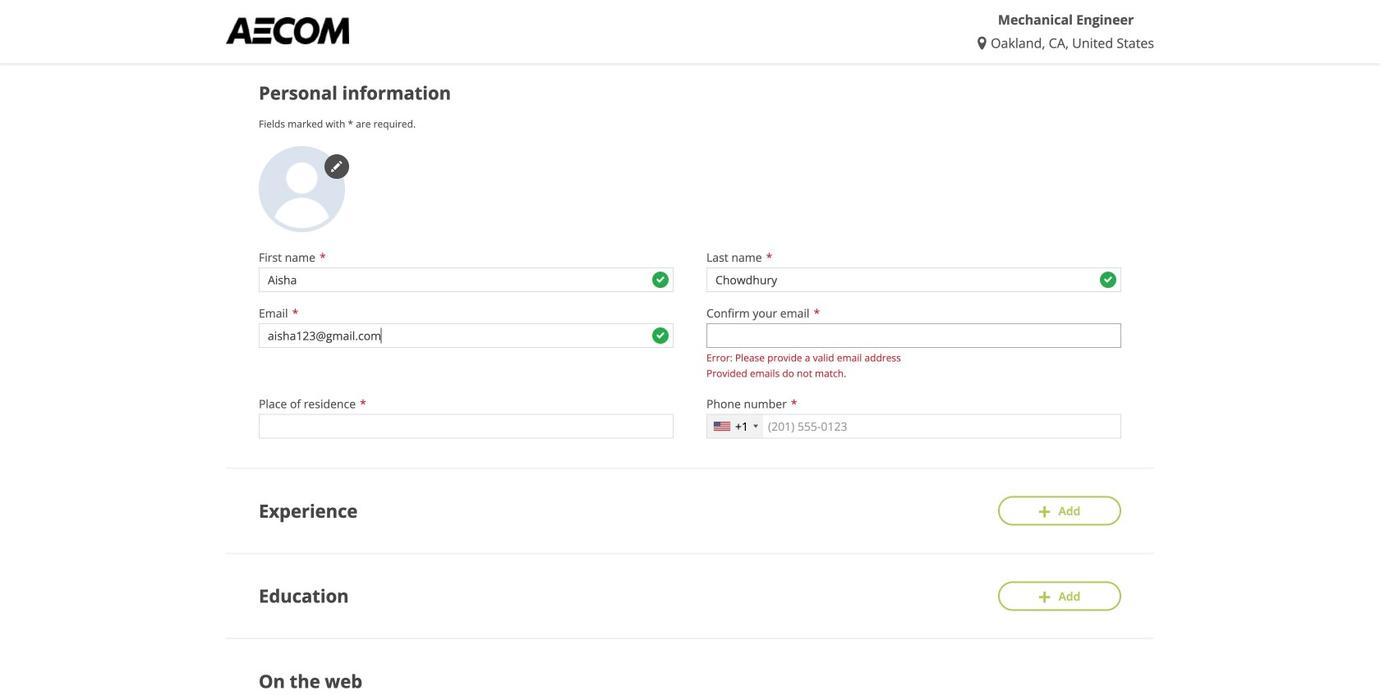 Task type: vqa. For each thing, say whether or not it's contained in the screenshot.
Location image
yes



Task type: describe. For each thing, give the bounding box(es) containing it.
location image
[[978, 37, 991, 50]]



Task type: locate. For each thing, give the bounding box(es) containing it.
aecom logo image
[[226, 17, 349, 44]]



